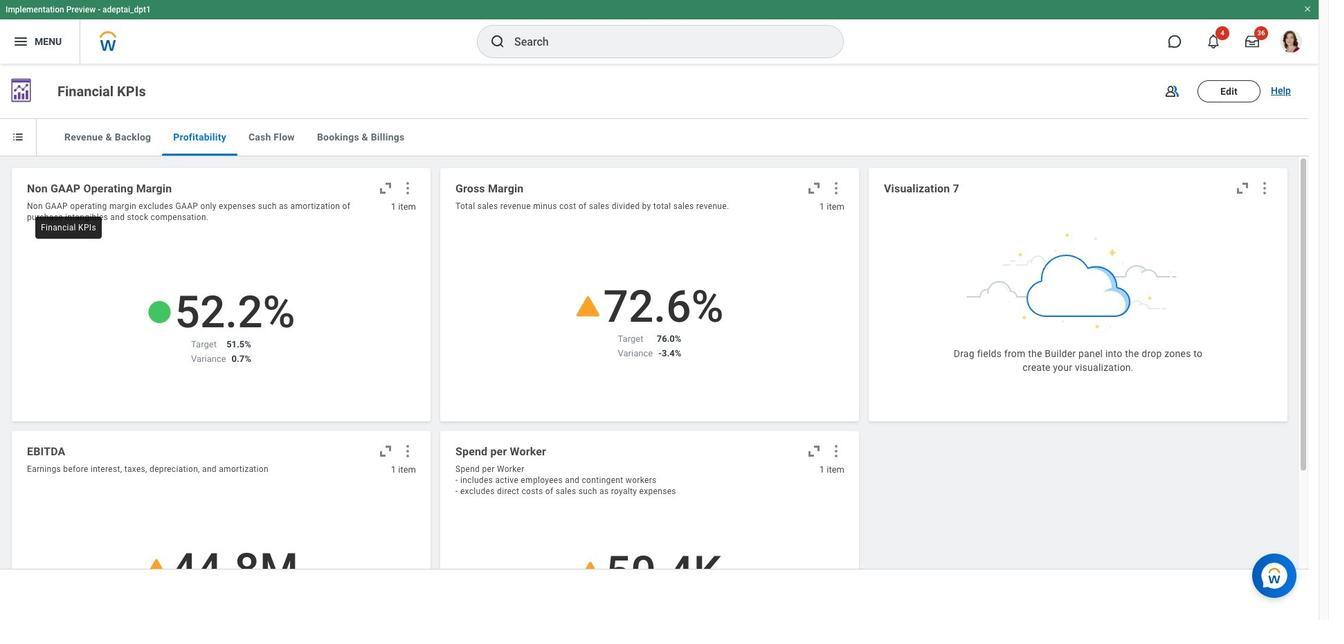 Task type: vqa. For each thing, say whether or not it's contained in the screenshot.
tab list
yes



Task type: locate. For each thing, give the bounding box(es) containing it.
related actions vertical image
[[400, 180, 416, 197], [400, 443, 416, 460]]

related actions vertical image
[[828, 180, 845, 197], [1257, 180, 1274, 197], [828, 443, 845, 460]]

0 vertical spatial fullscreen image
[[377, 180, 394, 197]]

fullscreen image
[[377, 180, 394, 197], [377, 443, 394, 460]]

2 related actions vertical image from the top
[[400, 443, 416, 460]]

banner
[[0, 0, 1319, 64]]

inbox large image
[[1246, 35, 1260, 48]]

1 fullscreen image from the top
[[377, 180, 394, 197]]

1 vertical spatial related actions vertical image
[[400, 443, 416, 460]]

Search Workday  search field
[[515, 26, 815, 57]]

1 vertical spatial fullscreen image
[[377, 443, 394, 460]]

status
[[942, 212, 1215, 395]]

0 vertical spatial related actions vertical image
[[400, 180, 416, 197]]

tab list
[[53, 119, 416, 173]]

fullscreen image
[[806, 180, 823, 197], [1235, 180, 1251, 197], [806, 443, 823, 460]]

tab
[[162, 119, 238, 156]]

2 fullscreen image from the top
[[377, 443, 394, 460]]

notifications large image
[[1207, 35, 1221, 48]]

1 related actions vertical image from the top
[[400, 180, 416, 197]]



Task type: describe. For each thing, give the bounding box(es) containing it.
fullscreen image for 2nd related actions vertical icon from the bottom of the page
[[377, 180, 394, 197]]

search image
[[490, 33, 506, 50]]

media classroom image
[[1164, 83, 1181, 99]]

close environment banner image
[[1304, 5, 1312, 13]]

justify image
[[12, 33, 29, 50]]

profile logan mcneil image
[[1280, 30, 1303, 55]]

prompts image
[[11, 130, 25, 144]]

fullscreen image for 1st related actions vertical icon from the bottom of the page
[[377, 443, 394, 460]]



